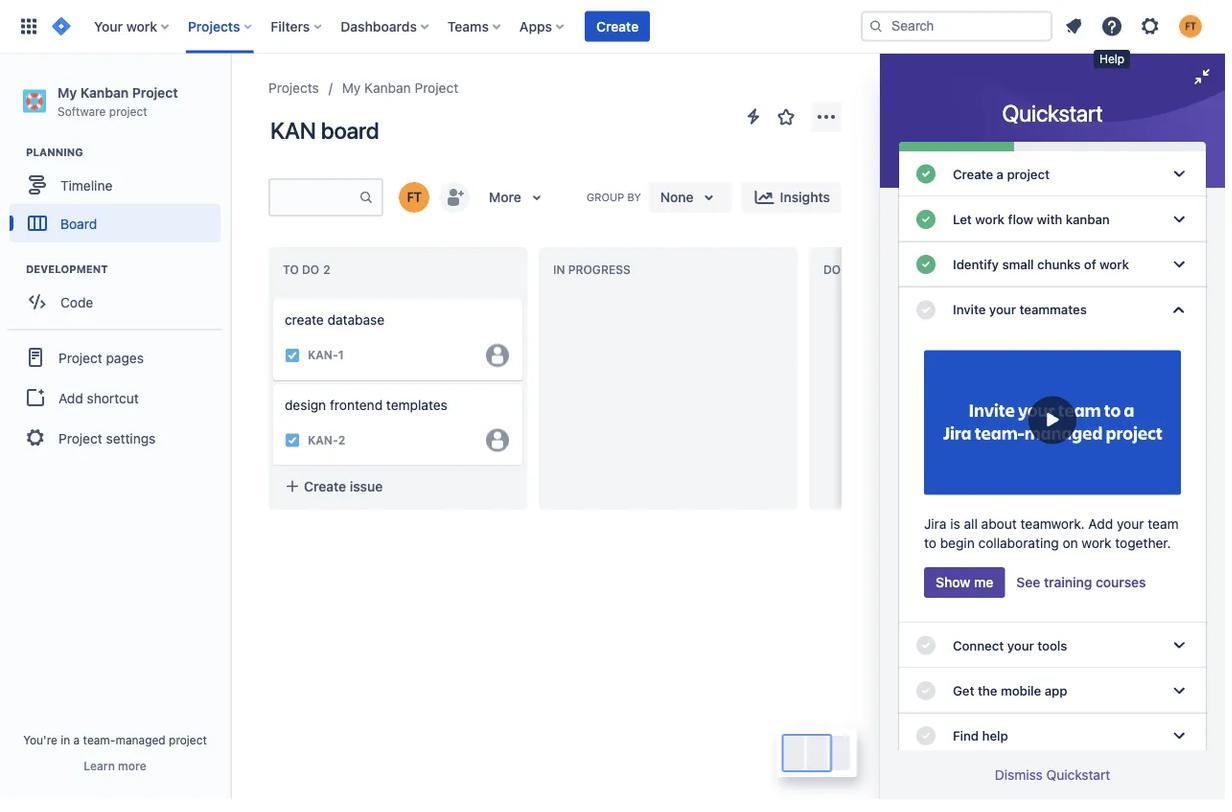Task type: describe. For each thing, give the bounding box(es) containing it.
jira
[[925, 516, 947, 532]]

to
[[283, 263, 299, 277]]

your profile and settings image
[[1180, 15, 1203, 38]]

of
[[1084, 257, 1097, 272]]

appswitcher icon image
[[17, 15, 40, 38]]

projects button
[[182, 11, 259, 42]]

let work flow with kanban button
[[900, 197, 1207, 242]]

project settings link
[[8, 417, 223, 460]]

mobile
[[1001, 683, 1042, 699]]

see training courses
[[1017, 575, 1147, 591]]

teams
[[448, 18, 489, 34]]

do
[[302, 263, 319, 277]]

chevron image inside find help dropdown button
[[1168, 725, 1191, 748]]

kan-2 link
[[308, 433, 345, 449]]

project up add shortcut
[[59, 350, 102, 366]]

your work
[[94, 18, 157, 34]]

none button
[[649, 182, 732, 213]]

invite your teammates
[[953, 302, 1087, 318]]

get the mobile app
[[953, 683, 1068, 699]]

primary element
[[12, 0, 861, 53]]

checked image for connect
[[915, 634, 938, 657]]

progress
[[568, 263, 631, 277]]

0 vertical spatial quickstart
[[1003, 100, 1103, 127]]

chevron image for project
[[1168, 163, 1191, 186]]

kan-2
[[308, 434, 345, 447]]

you're
[[23, 734, 57, 747]]

planning image
[[3, 141, 26, 164]]

unassigned image
[[486, 429, 509, 452]]

projects for projects "popup button"
[[188, 18, 240, 34]]

in progress
[[553, 263, 631, 277]]

with
[[1037, 212, 1063, 227]]

create
[[285, 312, 324, 328]]

filters
[[271, 18, 310, 34]]

board
[[321, 117, 379, 144]]

work inside popup button
[[126, 18, 157, 34]]

create for create issue
[[304, 479, 346, 494]]

kan- for create
[[308, 349, 338, 362]]

apps button
[[514, 11, 572, 42]]

together.
[[1116, 536, 1172, 551]]

project inside my kanban project software project
[[132, 84, 178, 100]]

chevron image for chunks
[[1168, 253, 1191, 276]]

video poster image
[[925, 342, 1182, 503]]

project inside my kanban project software project
[[109, 104, 147, 118]]

work right let
[[976, 212, 1005, 227]]

managed
[[116, 734, 166, 747]]

help
[[983, 729, 1009, 744]]

dismiss quickstart link
[[995, 768, 1111, 784]]

search image
[[869, 19, 884, 34]]

learn more
[[84, 760, 146, 773]]

star kan board image
[[775, 105, 798, 129]]

play invite your teammates video image
[[925, 342, 1182, 503]]

projects for projects link
[[269, 80, 319, 96]]

dashboards
[[341, 18, 417, 34]]

my kanban project
[[342, 80, 459, 96]]

dismiss
[[995, 768, 1043, 784]]

add shortcut
[[59, 390, 139, 406]]

kanban
[[1066, 212, 1110, 227]]

issue
[[350, 479, 383, 494]]

a inside dropdown button
[[997, 166, 1004, 182]]

shortcut
[[87, 390, 139, 406]]

teammates
[[1020, 302, 1087, 318]]

your for tools
[[1008, 638, 1035, 654]]

on
[[1063, 536, 1079, 551]]

your work button
[[88, 11, 176, 42]]

board link
[[10, 204, 221, 243]]

checked image for identify
[[915, 253, 938, 276]]

group by
[[587, 191, 641, 203]]

my kanban project link
[[342, 77, 459, 100]]

1 vertical spatial quickstart
[[1047, 768, 1111, 784]]

learn
[[84, 760, 115, 773]]

unassigned image
[[486, 344, 509, 367]]

checked image for invite
[[915, 299, 938, 322]]

by
[[628, 191, 641, 203]]

insights
[[780, 189, 831, 205]]

kanban for my kanban project software project
[[80, 84, 129, 100]]

work inside jira is all about teamwork. add your team to begin collaborating on work together.
[[1082, 536, 1112, 551]]

me
[[974, 575, 994, 591]]

kan- for design
[[308, 434, 338, 447]]

1 vertical spatial a
[[73, 734, 80, 747]]

checked image for get
[[915, 680, 938, 703]]

connect your tools button
[[900, 623, 1207, 669]]

create a project
[[953, 166, 1050, 182]]

checked image for create
[[915, 163, 938, 186]]

create button
[[585, 11, 650, 42]]

the
[[978, 683, 998, 699]]

checked image for find
[[915, 725, 938, 748]]

minimize image
[[1191, 65, 1214, 88]]

project inside dropdown button
[[1007, 166, 1050, 182]]

development image
[[3, 258, 26, 281]]

show me button
[[925, 568, 1005, 598]]

show me
[[936, 575, 994, 591]]

dismiss quickstart
[[995, 768, 1111, 784]]

invite
[[953, 302, 986, 318]]

add people image
[[443, 186, 466, 209]]

courses
[[1096, 575, 1147, 591]]

notifications image
[[1063, 15, 1086, 38]]

templates
[[386, 397, 448, 413]]

2
[[338, 434, 345, 447]]

your
[[94, 18, 123, 34]]

planning group
[[10, 145, 229, 249]]

create for create a project
[[953, 166, 994, 182]]

project settings
[[59, 430, 156, 446]]

project inside 'link'
[[415, 80, 459, 96]]

see training courses link
[[1015, 568, 1148, 598]]

funky town image
[[399, 182, 430, 213]]

flow
[[1008, 212, 1034, 227]]

jira is all about teamwork. add your team to begin collaborating on work together.
[[925, 516, 1179, 551]]



Task type: vqa. For each thing, say whether or not it's contained in the screenshot.
the bottom test rule1
no



Task type: locate. For each thing, give the bounding box(es) containing it.
1 vertical spatial project
[[1007, 166, 1050, 182]]

project down your work popup button
[[132, 84, 178, 100]]

your right "invite"
[[990, 302, 1017, 318]]

2 vertical spatial create
[[304, 479, 346, 494]]

project up let work flow with kanban
[[1007, 166, 1050, 182]]

4 checked image from the top
[[915, 634, 938, 657]]

jira software image
[[50, 15, 73, 38], [50, 15, 73, 38]]

1 horizontal spatial kanban
[[365, 80, 411, 96]]

help tooltip
[[1094, 50, 1131, 69]]

design
[[285, 397, 326, 413]]

1 checked image from the top
[[915, 299, 938, 322]]

quickstart down find help dropdown button
[[1047, 768, 1111, 784]]

code
[[60, 294, 93, 310]]

1 vertical spatial projects
[[269, 80, 319, 96]]

insights button
[[742, 182, 842, 213]]

chevron image for tools
[[1168, 634, 1191, 657]]

chevron image inside get the mobile app "dropdown button"
[[1168, 680, 1191, 703]]

development
[[26, 263, 108, 276]]

add inside jira is all about teamwork. add your team to begin collaborating on work together.
[[1089, 516, 1114, 532]]

design frontend templates
[[285, 397, 448, 413]]

create issue
[[304, 479, 383, 494]]

create inside button
[[304, 479, 346, 494]]

project pages link
[[8, 337, 223, 379]]

create left issue
[[304, 479, 346, 494]]

your up together.
[[1117, 516, 1145, 532]]

5 checked image from the top
[[915, 725, 938, 748]]

your
[[990, 302, 1017, 318], [1117, 516, 1145, 532], [1008, 638, 1035, 654]]

2 kan- from the top
[[308, 434, 338, 447]]

automations menu button icon image
[[742, 105, 765, 128]]

checked image left 'create a project'
[[915, 163, 938, 186]]

2 vertical spatial your
[[1008, 638, 1035, 654]]

1 vertical spatial kan-
[[308, 434, 338, 447]]

chevron image inside "create a project" dropdown button
[[1168, 163, 1191, 186]]

1 vertical spatial checked image
[[915, 680, 938, 703]]

create up let
[[953, 166, 994, 182]]

task image
[[285, 433, 300, 448]]

add inside button
[[59, 390, 83, 406]]

kanban up software
[[80, 84, 129, 100]]

group
[[587, 191, 625, 203]]

connect
[[953, 638, 1004, 654]]

insights image
[[753, 186, 776, 209]]

0 horizontal spatial add
[[59, 390, 83, 406]]

frontend
[[330, 397, 383, 413]]

3 chevron image from the top
[[1168, 299, 1191, 322]]

1
[[338, 349, 344, 362]]

create right apps dropdown button
[[597, 18, 639, 34]]

get the mobile app button
[[900, 669, 1207, 714]]

Search this board text field
[[270, 180, 359, 215]]

0 horizontal spatial my
[[58, 84, 77, 100]]

1 vertical spatial your
[[1117, 516, 1145, 532]]

checked image inside let work flow with kanban dropdown button
[[915, 208, 938, 231]]

more button
[[478, 182, 560, 213]]

task image
[[285, 348, 300, 363]]

0 vertical spatial your
[[990, 302, 1017, 318]]

0 vertical spatial a
[[997, 166, 1004, 182]]

kan- right task image
[[308, 434, 338, 447]]

checked image inside get the mobile app "dropdown button"
[[915, 680, 938, 703]]

learn more button
[[84, 759, 146, 774]]

chunks
[[1038, 257, 1081, 272]]

small
[[1003, 257, 1034, 272]]

in
[[61, 734, 70, 747]]

create inside "button"
[[597, 18, 639, 34]]

0 vertical spatial project
[[109, 104, 147, 118]]

1 horizontal spatial projects
[[269, 80, 319, 96]]

checked image left identify
[[915, 253, 938, 276]]

checked image inside invite your teammates dropdown button
[[915, 299, 938, 322]]

banner
[[0, 0, 1226, 54]]

team
[[1148, 516, 1179, 532]]

my kanban project software project
[[58, 84, 178, 118]]

create database
[[285, 312, 385, 328]]

add
[[59, 390, 83, 406], [1089, 516, 1114, 532]]

kan-1
[[308, 349, 344, 362]]

your inside connect your tools dropdown button
[[1008, 638, 1035, 654]]

teamwork.
[[1021, 516, 1085, 532]]

chevron image inside connect your tools dropdown button
[[1168, 634, 1191, 657]]

0 vertical spatial projects
[[188, 18, 240, 34]]

your for teammates
[[990, 302, 1017, 318]]

let
[[953, 212, 972, 227]]

your inside invite your teammates dropdown button
[[990, 302, 1017, 318]]

my inside my kanban project software project
[[58, 84, 77, 100]]

kan- right task icon
[[308, 349, 338, 362]]

identify small chunks of work
[[953, 257, 1130, 272]]

filters button
[[265, 11, 329, 42]]

projects up sidebar navigation icon
[[188, 18, 240, 34]]

checked image left connect
[[915, 634, 938, 657]]

show
[[936, 575, 971, 591]]

kan-
[[308, 349, 338, 362], [308, 434, 338, 447]]

checked image for let
[[915, 208, 938, 231]]

projects inside "popup button"
[[188, 18, 240, 34]]

0 horizontal spatial a
[[73, 734, 80, 747]]

team-
[[83, 734, 116, 747]]

create inside dropdown button
[[953, 166, 994, 182]]

you're in a team-managed project
[[23, 734, 207, 747]]

0 vertical spatial kan-
[[308, 349, 338, 362]]

chevron image for mobile
[[1168, 680, 1191, 703]]

add left shortcut
[[59, 390, 83, 406]]

find help
[[953, 729, 1009, 744]]

1 horizontal spatial my
[[342, 80, 361, 96]]

checked image
[[915, 163, 938, 186], [915, 208, 938, 231], [915, 253, 938, 276], [915, 634, 938, 657], [915, 725, 938, 748]]

more
[[118, 760, 146, 773]]

begin
[[941, 536, 975, 551]]

see
[[1017, 575, 1041, 591]]

project right software
[[109, 104, 147, 118]]

invite your teammates button
[[900, 287, 1207, 333]]

your inside jira is all about teamwork. add your team to begin collaborating on work together.
[[1117, 516, 1145, 532]]

chevron image inside invite your teammates dropdown button
[[1168, 299, 1191, 322]]

group containing project pages
[[8, 329, 223, 465]]

add shortcut button
[[8, 379, 223, 417]]

banner containing your work
[[0, 0, 1226, 54]]

2 horizontal spatial create
[[953, 166, 994, 182]]

identify
[[953, 257, 999, 272]]

1 vertical spatial add
[[1089, 516, 1114, 532]]

1 horizontal spatial project
[[169, 734, 207, 747]]

1 vertical spatial create
[[953, 166, 994, 182]]

quickstart up "create a project" dropdown button
[[1003, 100, 1103, 127]]

timeline
[[60, 177, 113, 193]]

more
[[489, 189, 522, 205]]

create issue button
[[273, 470, 523, 504]]

a right in
[[73, 734, 80, 747]]

all
[[964, 516, 978, 532]]

checked image left the get
[[915, 680, 938, 703]]

my inside 'link'
[[342, 80, 361, 96]]

teams button
[[442, 11, 508, 42]]

find
[[953, 729, 979, 744]]

help image
[[1101, 15, 1124, 38]]

play video image
[[1029, 397, 1077, 444]]

quickstart
[[1003, 100, 1103, 127], [1047, 768, 1111, 784]]

pages
[[106, 350, 144, 366]]

checked image
[[915, 299, 938, 322], [915, 680, 938, 703]]

settings image
[[1139, 15, 1162, 38]]

0 horizontal spatial create
[[304, 479, 346, 494]]

chevron image inside identify small chunks of work dropdown button
[[1168, 253, 1191, 276]]

2 vertical spatial project
[[169, 734, 207, 747]]

code link
[[10, 283, 221, 321]]

Search field
[[861, 11, 1053, 42]]

chevron image
[[1168, 208, 1191, 231]]

projects up kan
[[269, 80, 319, 96]]

a up let work flow with kanban
[[997, 166, 1004, 182]]

2 checked image from the top
[[915, 680, 938, 703]]

my up 'board'
[[342, 80, 361, 96]]

find help button
[[900, 714, 1207, 759]]

settings
[[106, 430, 156, 446]]

kan
[[270, 117, 316, 144]]

checked image left "invite"
[[915, 299, 938, 322]]

project down add shortcut
[[59, 430, 102, 446]]

checked image left find
[[915, 725, 938, 748]]

checked image left let
[[915, 208, 938, 231]]

chevron image for teammates
[[1168, 299, 1191, 322]]

kanban inside 'link'
[[365, 80, 411, 96]]

2 horizontal spatial project
[[1007, 166, 1050, 182]]

software
[[58, 104, 106, 118]]

create issue image
[[262, 286, 285, 309]]

chevron image
[[1168, 163, 1191, 186], [1168, 253, 1191, 276], [1168, 299, 1191, 322], [1168, 634, 1191, 657], [1168, 680, 1191, 703], [1168, 725, 1191, 748]]

about
[[982, 516, 1017, 532]]

projects link
[[269, 77, 319, 100]]

1 horizontal spatial a
[[997, 166, 1004, 182]]

my for my kanban project
[[342, 80, 361, 96]]

create for create
[[597, 18, 639, 34]]

get
[[953, 683, 975, 699]]

my for my kanban project software project
[[58, 84, 77, 100]]

my up software
[[58, 84, 77, 100]]

5 chevron image from the top
[[1168, 680, 1191, 703]]

0 vertical spatial checked image
[[915, 299, 938, 322]]

is
[[951, 516, 961, 532]]

2 chevron image from the top
[[1168, 253, 1191, 276]]

database
[[328, 312, 385, 328]]

kanban up 'board'
[[365, 80, 411, 96]]

1 horizontal spatial create
[[597, 18, 639, 34]]

3 checked image from the top
[[915, 253, 938, 276]]

tools
[[1038, 638, 1068, 654]]

4 chevron image from the top
[[1168, 634, 1191, 657]]

connect your tools
[[953, 638, 1068, 654]]

dashboards button
[[335, 11, 436, 42]]

work right on
[[1082, 536, 1112, 551]]

create a project button
[[900, 152, 1207, 197]]

training
[[1044, 575, 1093, 591]]

progress bar
[[900, 142, 1207, 152]]

sidebar navigation image
[[209, 77, 251, 115]]

group
[[8, 329, 223, 465]]

in
[[553, 263, 565, 277]]

more image
[[815, 105, 838, 129]]

kan board
[[270, 117, 379, 144]]

1 horizontal spatial add
[[1089, 516, 1114, 532]]

your left tools
[[1008, 638, 1035, 654]]

0 horizontal spatial project
[[109, 104, 147, 118]]

apps
[[520, 18, 552, 34]]

kanban for my kanban project
[[365, 80, 411, 96]]

to do element
[[283, 263, 334, 277]]

create
[[597, 18, 639, 34], [953, 166, 994, 182], [304, 479, 346, 494]]

0 vertical spatial create
[[597, 18, 639, 34]]

project right managed
[[169, 734, 207, 747]]

1 checked image from the top
[[915, 163, 938, 186]]

0 vertical spatial add
[[59, 390, 83, 406]]

0 horizontal spatial projects
[[188, 18, 240, 34]]

work right the your
[[126, 18, 157, 34]]

6 chevron image from the top
[[1168, 725, 1191, 748]]

let work flow with kanban
[[953, 212, 1110, 227]]

identify small chunks of work button
[[900, 242, 1207, 287]]

1 kan- from the top
[[308, 349, 338, 362]]

to do
[[283, 263, 319, 277]]

kanban inside my kanban project software project
[[80, 84, 129, 100]]

development group
[[10, 262, 229, 327]]

add right teamwork.
[[1089, 516, 1114, 532]]

app
[[1045, 683, 1068, 699]]

timeline link
[[10, 166, 221, 204]]

project down primary element
[[415, 80, 459, 96]]

1 chevron image from the top
[[1168, 163, 1191, 186]]

board
[[60, 216, 97, 231]]

collaborating
[[979, 536, 1059, 551]]

2 checked image from the top
[[915, 208, 938, 231]]

project
[[415, 80, 459, 96], [132, 84, 178, 100], [59, 350, 102, 366], [59, 430, 102, 446]]

work right of
[[1100, 257, 1130, 272]]

0 horizontal spatial kanban
[[80, 84, 129, 100]]

more image
[[525, 186, 548, 209]]

planning
[[26, 146, 83, 159]]



